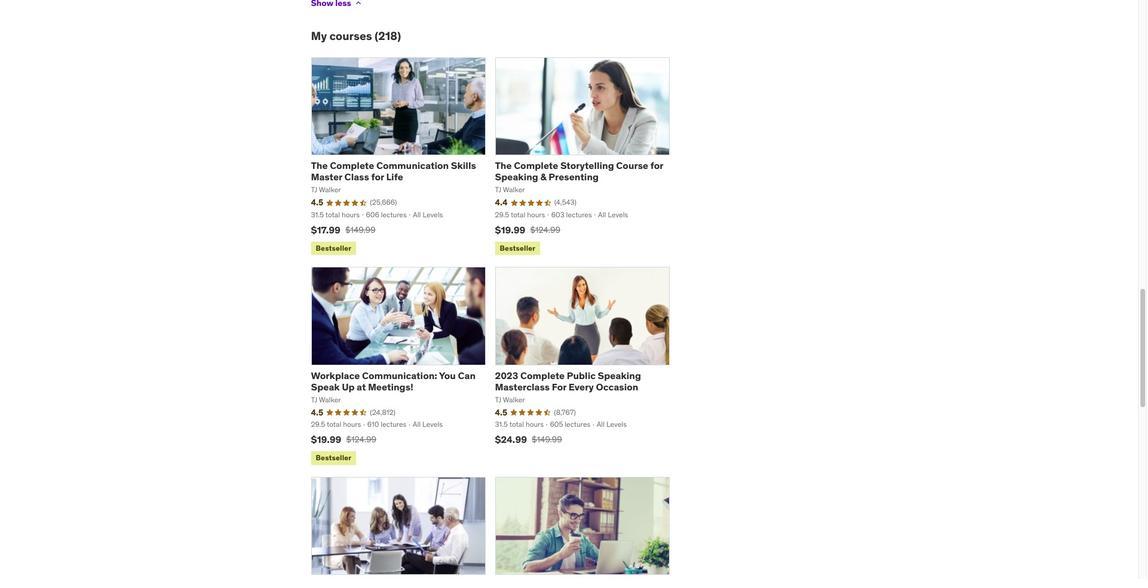 Task type: describe. For each thing, give the bounding box(es) containing it.
walker for the complete communication skills master class for life
[[319, 186, 341, 195]]

public
[[567, 370, 596, 382]]

every
[[569, 381, 594, 393]]

$149.99 for $17.99
[[345, 225, 376, 235]]

bestseller for class
[[316, 244, 352, 253]]

(4,543)
[[555, 198, 577, 207]]

my courses (218)
[[311, 29, 401, 43]]

speak
[[311, 381, 340, 393]]

25666 reviews element
[[370, 198, 397, 208]]

hours up $24.99 $149.99
[[526, 421, 544, 430]]

$19.99 $124.99 for up
[[311, 434, 377, 446]]

603 lectures
[[552, 210, 592, 219]]

you
[[439, 370, 456, 382]]

speaking inside 2023 complete public speaking masterclass for every occasion tj walker
[[598, 370, 641, 382]]

the complete storytelling course for speaking & presenting link
[[495, 160, 664, 183]]

29.5 total hours for speaking
[[495, 210, 545, 219]]

$124.99 for &
[[531, 225, 561, 235]]

29.5 total hours for up
[[311, 421, 361, 430]]

storytelling
[[561, 160, 614, 172]]

for
[[552, 381, 567, 393]]

masterclass
[[495, 381, 550, 393]]

the complete storytelling course for speaking & presenting tj walker
[[495, 160, 664, 195]]

605
[[550, 421, 563, 430]]

$17.99 $149.99
[[311, 224, 376, 236]]

$19.99 for the complete storytelling course for speaking & presenting
[[495, 224, 526, 236]]

$124.99 for at
[[346, 435, 377, 446]]

(218)
[[375, 29, 401, 43]]

courses
[[330, 29, 372, 43]]

up
[[342, 381, 355, 393]]

4543 reviews element
[[555, 198, 577, 208]]

(24,812)
[[370, 408, 396, 417]]

workplace communication: you can speak up at meetings! tj walker
[[311, 370, 476, 405]]

4.4
[[495, 197, 508, 208]]

life
[[386, 171, 403, 183]]

walker inside 2023 complete public speaking masterclass for every occasion tj walker
[[503, 396, 525, 405]]

31.5 total hours for $17.99
[[311, 210, 360, 219]]

workplace
[[311, 370, 360, 382]]

the for the complete communication skills master class for life
[[311, 160, 328, 172]]

total for speaking
[[511, 210, 526, 219]]

606 lectures
[[366, 210, 407, 219]]

meetings!
[[368, 381, 414, 393]]

complete for for
[[521, 370, 565, 382]]

walker for the complete storytelling course for speaking & presenting
[[503, 186, 525, 195]]

8767 reviews element
[[554, 408, 576, 418]]

$24.99 $149.99
[[495, 434, 562, 446]]

levels down occasion
[[607, 421, 627, 430]]

skills
[[451, 160, 476, 172]]

at
[[357, 381, 366, 393]]

levels for meetings!
[[423, 421, 443, 430]]

can
[[458, 370, 476, 382]]

walker for workplace communication: you can speak up at meetings!
[[319, 396, 341, 405]]

610 lectures
[[367, 421, 407, 430]]

605 lectures
[[550, 421, 591, 430]]

all levels down occasion
[[597, 421, 627, 430]]

presenting
[[549, 171, 599, 183]]

all levels for presenting
[[598, 210, 629, 219]]

tj inside 2023 complete public speaking masterclass for every occasion tj walker
[[495, 396, 502, 405]]

31.5 for $24.99
[[495, 421, 508, 430]]

total up $24.99
[[510, 421, 524, 430]]

master
[[311, 171, 343, 183]]



Task type: locate. For each thing, give the bounding box(es) containing it.
hours up $17.99 $149.99 at the top of the page
[[342, 210, 360, 219]]

lectures for presenting
[[566, 210, 592, 219]]

$149.99 down 606
[[345, 225, 376, 235]]

all for life
[[413, 210, 421, 219]]

lectures down 4543 reviews element at the top
[[566, 210, 592, 219]]

1 the from the left
[[311, 160, 328, 172]]

complete up (4,543)
[[514, 160, 559, 172]]

4.5 for master
[[311, 197, 324, 208]]

hours left 603
[[527, 210, 545, 219]]

tj up 4.4
[[495, 186, 502, 195]]

1 horizontal spatial 31.5
[[495, 421, 508, 430]]

lectures down 25666 reviews element
[[381, 210, 407, 219]]

the for the complete storytelling course for speaking & presenting
[[495, 160, 512, 172]]

complete inside 2023 complete public speaking masterclass for every occasion tj walker
[[521, 370, 565, 382]]

0 vertical spatial 29.5 total hours
[[495, 210, 545, 219]]

total left 603
[[511, 210, 526, 219]]

communication:
[[362, 370, 438, 382]]

total up $17.99
[[326, 210, 340, 219]]

0 vertical spatial $149.99
[[345, 225, 376, 235]]

lectures
[[381, 210, 407, 219], [566, 210, 592, 219], [381, 421, 407, 430], [565, 421, 591, 430]]

tj down 2023
[[495, 396, 502, 405]]

complete inside the complete storytelling course for speaking & presenting tj walker
[[514, 160, 559, 172]]

603
[[552, 210, 565, 219]]

1 vertical spatial 29.5
[[311, 421, 325, 430]]

all levels
[[413, 210, 443, 219], [598, 210, 629, 219], [413, 421, 443, 430], [597, 421, 627, 430]]

speaking right public
[[598, 370, 641, 382]]

walker inside the complete storytelling course for speaking & presenting tj walker
[[503, 186, 525, 195]]

0 horizontal spatial 31.5
[[311, 210, 324, 219]]

for inside the complete communication skills master class for life tj walker
[[371, 171, 384, 183]]

$19.99 $124.99 down 603
[[495, 224, 561, 236]]

$19.99 $124.99 for speaking
[[495, 224, 561, 236]]

1 horizontal spatial speaking
[[598, 370, 641, 382]]

0 vertical spatial $19.99 $124.99
[[495, 224, 561, 236]]

xsmall image
[[354, 0, 363, 8]]

lectures down 8767 reviews element
[[565, 421, 591, 430]]

0 horizontal spatial 29.5 total hours
[[311, 421, 361, 430]]

all
[[413, 210, 421, 219], [598, 210, 606, 219], [413, 421, 421, 430], [597, 421, 605, 430]]

bestseller for speaking
[[500, 244, 536, 253]]

0 horizontal spatial $19.99 $124.99
[[311, 434, 377, 446]]

$124.99 down 603
[[531, 225, 561, 235]]

tj for the complete communication skills master class for life
[[311, 186, 317, 195]]

hours
[[342, 210, 360, 219], [527, 210, 545, 219], [343, 421, 361, 430], [526, 421, 544, 430]]

$19.99 $124.99
[[495, 224, 561, 236], [311, 434, 377, 446]]

0 horizontal spatial $149.99
[[345, 225, 376, 235]]

total down speak
[[327, 421, 342, 430]]

the complete communication skills master class for life tj walker
[[311, 160, 476, 195]]

1 horizontal spatial $124.99
[[531, 225, 561, 235]]

$19.99 $124.99 down 610
[[311, 434, 377, 446]]

all levels right 610 lectures
[[413, 421, 443, 430]]

workplace communication: you can speak up at meetings! link
[[311, 370, 476, 393]]

for left life
[[371, 171, 384, 183]]

levels right 606 lectures
[[423, 210, 443, 219]]

606
[[366, 210, 379, 219]]

complete right 2023
[[521, 370, 565, 382]]

all for presenting
[[598, 210, 606, 219]]

levels right 610 lectures
[[423, 421, 443, 430]]

all levels right 603 lectures
[[598, 210, 629, 219]]

levels for presenting
[[608, 210, 629, 219]]

29.5 for the complete storytelling course for speaking & presenting
[[495, 210, 510, 219]]

total for up
[[327, 421, 342, 430]]

the complete communication skills master class for life link
[[311, 160, 476, 183]]

lectures for life
[[381, 210, 407, 219]]

hours for speaking
[[527, 210, 545, 219]]

lectures for meetings!
[[381, 421, 407, 430]]

0 vertical spatial 31.5 total hours
[[311, 210, 360, 219]]

31.5 total hours up $24.99
[[495, 421, 544, 430]]

tj down the master
[[311, 186, 317, 195]]

1 horizontal spatial the
[[495, 160, 512, 172]]

(8,767)
[[554, 408, 576, 417]]

0 horizontal spatial 31.5 total hours
[[311, 210, 360, 219]]

1 horizontal spatial $19.99 $124.99
[[495, 224, 561, 236]]

the
[[311, 160, 328, 172], [495, 160, 512, 172]]

complete inside the complete communication skills master class for life tj walker
[[330, 160, 374, 172]]

31.5 total hours for $24.99
[[495, 421, 544, 430]]

&
[[541, 171, 547, 183]]

29.5 for workplace communication: you can speak up at meetings!
[[311, 421, 325, 430]]

$124.99 down 610
[[346, 435, 377, 446]]

the up 4.4
[[495, 160, 512, 172]]

2 the from the left
[[495, 160, 512, 172]]

2023 complete public speaking masterclass for every occasion link
[[495, 370, 641, 393]]

$149.99 down 605
[[532, 435, 562, 446]]

$149.99 inside $24.99 $149.99
[[532, 435, 562, 446]]

course
[[617, 160, 649, 172]]

1 vertical spatial $19.99
[[311, 434, 342, 446]]

4.5 up $24.99
[[495, 408, 508, 418]]

0 horizontal spatial 29.5
[[311, 421, 325, 430]]

$149.99
[[345, 225, 376, 235], [532, 435, 562, 446]]

all levels for life
[[413, 210, 443, 219]]

1 horizontal spatial 29.5 total hours
[[495, 210, 545, 219]]

complete for speaking
[[514, 160, 559, 172]]

bestseller for up
[[316, 454, 352, 463]]

levels for life
[[423, 210, 443, 219]]

tj
[[311, 186, 317, 195], [495, 186, 502, 195], [311, 396, 317, 405], [495, 396, 502, 405]]

31.5 up $24.99
[[495, 421, 508, 430]]

29.5 down speak
[[311, 421, 325, 430]]

$19.99
[[495, 224, 526, 236], [311, 434, 342, 446]]

tj inside the complete communication skills master class for life tj walker
[[311, 186, 317, 195]]

tj inside workplace communication: you can speak up at meetings! tj walker
[[311, 396, 317, 405]]

my
[[311, 29, 327, 43]]

4.5 down the master
[[311, 197, 324, 208]]

$19.99 down 4.4
[[495, 224, 526, 236]]

speaking left &
[[495, 171, 539, 183]]

29.5
[[495, 210, 510, 219], [311, 421, 325, 430]]

0 vertical spatial 31.5
[[311, 210, 324, 219]]

walker down speak
[[319, 396, 341, 405]]

1 horizontal spatial 31.5 total hours
[[495, 421, 544, 430]]

levels right 603 lectures
[[608, 210, 629, 219]]

all for meetings!
[[413, 421, 421, 430]]

complete
[[330, 160, 374, 172], [514, 160, 559, 172], [521, 370, 565, 382]]

31.5 total hours
[[311, 210, 360, 219], [495, 421, 544, 430]]

1 vertical spatial $124.99
[[346, 435, 377, 446]]

walker inside the complete communication skills master class for life tj walker
[[319, 186, 341, 195]]

walker down the master
[[319, 186, 341, 195]]

31.5
[[311, 210, 324, 219], [495, 421, 508, 430]]

$124.99
[[531, 225, 561, 235], [346, 435, 377, 446]]

0 vertical spatial $19.99
[[495, 224, 526, 236]]

$24.99
[[495, 434, 527, 446]]

occasion
[[596, 381, 639, 393]]

lectures down 24812 reviews element on the bottom of the page
[[381, 421, 407, 430]]

1 vertical spatial speaking
[[598, 370, 641, 382]]

0 horizontal spatial speaking
[[495, 171, 539, 183]]

speaking inside the complete storytelling course for speaking & presenting tj walker
[[495, 171, 539, 183]]

24812 reviews element
[[370, 408, 396, 418]]

all right 605 lectures
[[597, 421, 605, 430]]

1 horizontal spatial for
[[651, 160, 664, 172]]

$19.99 down speak
[[311, 434, 342, 446]]

complete left life
[[330, 160, 374, 172]]

class
[[345, 171, 369, 183]]

1 vertical spatial 31.5
[[495, 421, 508, 430]]

0 horizontal spatial $19.99
[[311, 434, 342, 446]]

1 horizontal spatial $149.99
[[532, 435, 562, 446]]

31.5 up $17.99
[[311, 210, 324, 219]]

the inside the complete storytelling course for speaking & presenting tj walker
[[495, 160, 512, 172]]

all right 606 lectures
[[413, 210, 421, 219]]

31.5 total hours up $17.99 $149.99 at the top of the page
[[311, 210, 360, 219]]

tj for the complete storytelling course for speaking & presenting
[[495, 186, 502, 195]]

$149.99 inside $17.99 $149.99
[[345, 225, 376, 235]]

walker
[[319, 186, 341, 195], [503, 186, 525, 195], [319, 396, 341, 405], [503, 396, 525, 405]]

all right 603 lectures
[[598, 210, 606, 219]]

29.5 total hours down 4.4
[[495, 210, 545, 219]]

for right course
[[651, 160, 664, 172]]

total for class
[[326, 210, 340, 219]]

0 horizontal spatial $124.99
[[346, 435, 377, 446]]

(25,666)
[[370, 198, 397, 207]]

2023 complete public speaking masterclass for every occasion tj walker
[[495, 370, 641, 405]]

1 vertical spatial 29.5 total hours
[[311, 421, 361, 430]]

1 vertical spatial $149.99
[[532, 435, 562, 446]]

all right 610 lectures
[[413, 421, 421, 430]]

$19.99 for workplace communication: you can speak up at meetings!
[[311, 434, 342, 446]]

0 vertical spatial 29.5
[[495, 210, 510, 219]]

bestseller
[[316, 244, 352, 253], [500, 244, 536, 253], [316, 454, 352, 463]]

1 horizontal spatial $19.99
[[495, 224, 526, 236]]

$149.99 for $24.99
[[532, 435, 562, 446]]

tj inside the complete storytelling course for speaking & presenting tj walker
[[495, 186, 502, 195]]

the left class
[[311, 160, 328, 172]]

tj down speak
[[311, 396, 317, 405]]

hours for up
[[343, 421, 361, 430]]

the inside the complete communication skills master class for life tj walker
[[311, 160, 328, 172]]

walker inside workplace communication: you can speak up at meetings! tj walker
[[319, 396, 341, 405]]

4.5 for speak
[[311, 408, 324, 418]]

0 horizontal spatial for
[[371, 171, 384, 183]]

total
[[326, 210, 340, 219], [511, 210, 526, 219], [327, 421, 342, 430], [510, 421, 524, 430]]

hours for class
[[342, 210, 360, 219]]

tj for workplace communication: you can speak up at meetings!
[[311, 396, 317, 405]]

hours left 610
[[343, 421, 361, 430]]

29.5 total hours left 610
[[311, 421, 361, 430]]

all levels for meetings!
[[413, 421, 443, 430]]

speaking
[[495, 171, 539, 183], [598, 370, 641, 382]]

0 vertical spatial $124.99
[[531, 225, 561, 235]]

for inside the complete storytelling course for speaking & presenting tj walker
[[651, 160, 664, 172]]

610
[[367, 421, 379, 430]]

1 vertical spatial 31.5 total hours
[[495, 421, 544, 430]]

4.5 down speak
[[311, 408, 324, 418]]

$17.99
[[311, 224, 341, 236]]

2023
[[495, 370, 519, 382]]

4.5
[[311, 197, 324, 208], [311, 408, 324, 418], [495, 408, 508, 418]]

levels
[[423, 210, 443, 219], [608, 210, 629, 219], [423, 421, 443, 430], [607, 421, 627, 430]]

for
[[651, 160, 664, 172], [371, 171, 384, 183]]

walker up 4.4
[[503, 186, 525, 195]]

communication
[[377, 160, 449, 172]]

complete for class
[[330, 160, 374, 172]]

1 horizontal spatial 29.5
[[495, 210, 510, 219]]

0 horizontal spatial the
[[311, 160, 328, 172]]

all levels right 606 lectures
[[413, 210, 443, 219]]

31.5 for $17.99
[[311, 210, 324, 219]]

29.5 down 4.4
[[495, 210, 510, 219]]

29.5 total hours
[[495, 210, 545, 219], [311, 421, 361, 430]]

0 vertical spatial speaking
[[495, 171, 539, 183]]

walker down 'masterclass'
[[503, 396, 525, 405]]

1 vertical spatial $19.99 $124.99
[[311, 434, 377, 446]]



Task type: vqa. For each thing, say whether or not it's contained in the screenshot.


